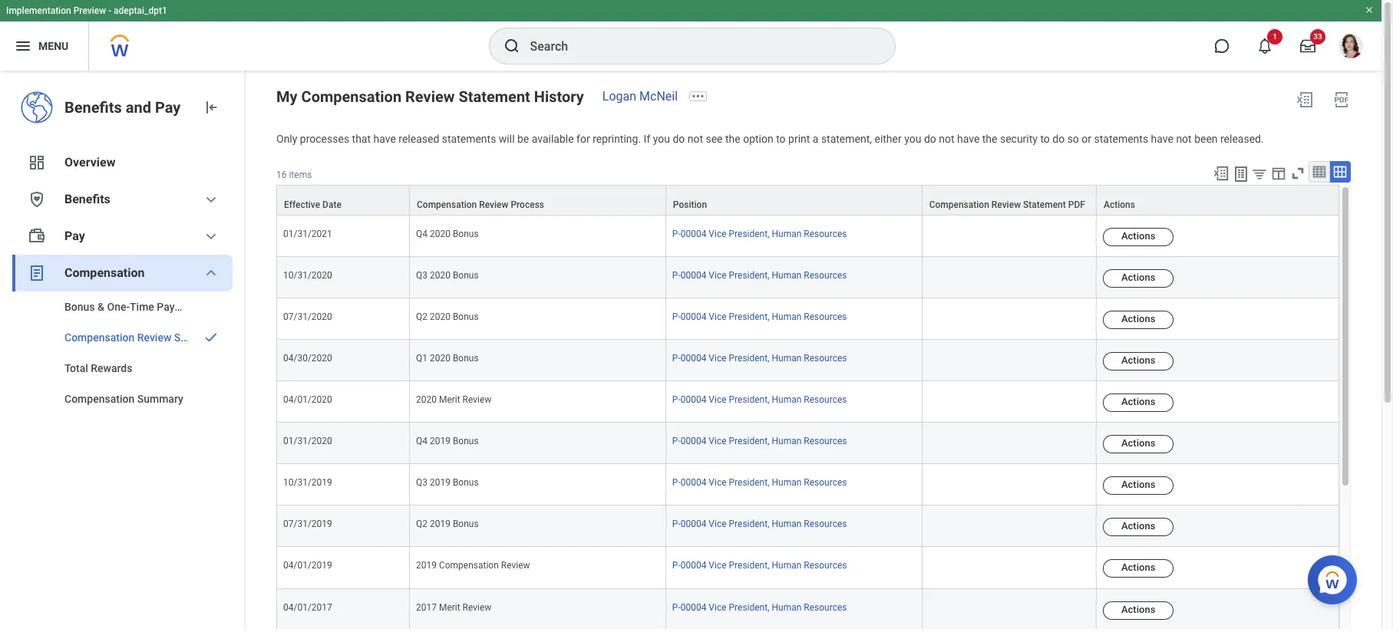 Task type: locate. For each thing, give the bounding box(es) containing it.
resources
[[804, 229, 847, 239], [804, 270, 847, 281], [804, 312, 847, 322], [804, 353, 847, 364], [804, 395, 847, 406], [804, 436, 847, 447], [804, 478, 847, 489], [804, 519, 847, 530], [804, 561, 847, 572], [804, 602, 847, 613]]

1 horizontal spatial pay
[[155, 98, 181, 117]]

4 actions button from the top
[[1103, 352, 1174, 371]]

statement
[[459, 88, 530, 106], [1024, 199, 1066, 210], [174, 332, 224, 344]]

1 president, from the top
[[729, 229, 770, 239]]

compensation for compensation review process
[[417, 199, 477, 210]]

5 resources from the top
[[804, 395, 847, 406]]

pdf
[[1069, 199, 1086, 210]]

2 horizontal spatial do
[[1053, 133, 1065, 145]]

rewards
[[91, 362, 132, 375]]

5 president, from the top
[[729, 395, 770, 406]]

so
[[1068, 133, 1079, 145]]

president, for q2 2019 bonus
[[729, 519, 770, 530]]

benefits down "overview" at the top left of page
[[64, 192, 110, 207]]

president,
[[729, 229, 770, 239], [729, 270, 770, 281], [729, 312, 770, 322], [729, 353, 770, 364], [729, 395, 770, 406], [729, 436, 770, 447], [729, 478, 770, 489], [729, 519, 770, 530], [729, 561, 770, 572], [729, 602, 770, 613]]

4 resources from the top
[[804, 353, 847, 364]]

president, for q4 2020 bonus
[[729, 229, 770, 239]]

6 cell from the top
[[923, 423, 1097, 465]]

my
[[276, 88, 298, 106]]

5 cell from the top
[[923, 382, 1097, 423]]

3 have from the left
[[1151, 133, 1174, 145]]

date
[[323, 199, 342, 210]]

1 cell from the top
[[923, 216, 1097, 257]]

human for 2020 merit review
[[772, 395, 802, 406]]

merit down q1 2020 bonus
[[439, 395, 460, 406]]

9 president, from the top
[[729, 561, 770, 572]]

pay right task pay image
[[64, 229, 85, 243]]

p-00004 vice president, human resources for q4 2019 bonus
[[672, 436, 847, 447]]

1 horizontal spatial to
[[1041, 133, 1050, 145]]

q1 2020 bonus
[[416, 353, 479, 364]]

1 vertical spatial chevron down small image
[[202, 227, 220, 246]]

1 statements from the left
[[442, 133, 496, 145]]

p-00004 vice president, human resources link for 2017 merit review
[[672, 599, 847, 613]]

p- for q3 2020 bonus
[[672, 270, 681, 281]]

2 resources from the top
[[804, 270, 847, 281]]

1 benefits from the top
[[64, 98, 122, 117]]

1 00004 from the top
[[681, 229, 707, 239]]

bonus inside compensation element
[[64, 301, 95, 313]]

statement down payments
[[174, 332, 224, 344]]

statements
[[442, 133, 496, 145], [1095, 133, 1149, 145]]

bonus down q4 2019 bonus
[[453, 478, 479, 489]]

time
[[130, 301, 154, 313]]

0 horizontal spatial export to excel image
[[1213, 165, 1230, 182]]

dashboard image
[[28, 154, 46, 172]]

have left been on the right of the page
[[1151, 133, 1174, 145]]

1 horizontal spatial statements
[[1095, 133, 1149, 145]]

2 the from the left
[[983, 133, 998, 145]]

actions row
[[276, 216, 1340, 257], [276, 257, 1340, 299], [276, 299, 1340, 340], [276, 340, 1340, 382], [276, 382, 1340, 423], [276, 423, 1340, 465], [276, 465, 1340, 506], [276, 506, 1340, 548], [276, 548, 1340, 589], [276, 589, 1340, 630]]

chevron down small image
[[202, 264, 220, 283]]

bonus down q4 2020 bonus
[[453, 270, 479, 281]]

resources for q4 2019 bonus
[[804, 436, 847, 447]]

2 actions row from the top
[[276, 257, 1340, 299]]

9 human from the top
[[772, 561, 802, 572]]

10 vice from the top
[[709, 602, 727, 613]]

have right that at the left of the page
[[374, 133, 396, 145]]

not left see
[[688, 133, 703, 145]]

p-00004 vice president, human resources link for 2019 compensation review
[[672, 558, 847, 572]]

1 vertical spatial export to excel image
[[1213, 165, 1230, 182]]

07/31/2020
[[283, 312, 332, 322]]

p-00004 vice president, human resources link for q3 2020 bonus
[[672, 267, 847, 281]]

cell
[[923, 216, 1097, 257], [923, 257, 1097, 299], [923, 299, 1097, 340], [923, 340, 1097, 382], [923, 382, 1097, 423], [923, 423, 1097, 465], [923, 465, 1097, 506], [923, 506, 1097, 548], [923, 548, 1097, 589], [923, 589, 1097, 630]]

10 cell from the top
[[923, 589, 1097, 630]]

search image
[[503, 37, 521, 55]]

1 q4 from the top
[[416, 229, 428, 239]]

export to excel image
[[1296, 91, 1314, 109], [1213, 165, 1230, 182]]

bonus up 2020 merit review
[[453, 353, 479, 364]]

0 horizontal spatial statements
[[442, 133, 496, 145]]

8 cell from the top
[[923, 506, 1097, 548]]

cell for 2017 merit review
[[923, 589, 1097, 630]]

my compensation review statement history
[[276, 88, 584, 106]]

0 horizontal spatial have
[[374, 133, 396, 145]]

0 horizontal spatial pay
[[64, 229, 85, 243]]

bonus for q2 2019 bonus
[[453, 519, 479, 530]]

q3
[[416, 270, 428, 281], [416, 478, 428, 489]]

10 p-00004 vice president, human resources link from the top
[[672, 599, 847, 613]]

to right 'security'
[[1041, 133, 1050, 145]]

1 horizontal spatial export to excel image
[[1296, 91, 1314, 109]]

4 vice from the top
[[709, 353, 727, 364]]

the right see
[[726, 133, 741, 145]]

or
[[1082, 133, 1092, 145]]

p- for q4 2020 bonus
[[672, 229, 681, 239]]

bonus down 2020 merit review
[[453, 436, 479, 447]]

merit right the 2017
[[439, 602, 460, 613]]

you right the if
[[653, 133, 670, 145]]

2019 up the q3 2019 bonus
[[430, 436, 451, 447]]

close environment banner image
[[1365, 5, 1374, 15]]

5 p-00004 vice president, human resources link from the top
[[672, 392, 847, 406]]

compensation
[[301, 88, 402, 106], [417, 199, 477, 210], [930, 199, 990, 210], [64, 266, 145, 280], [64, 332, 135, 344], [64, 393, 135, 405], [439, 561, 499, 572]]

3 00004 from the top
[[681, 312, 707, 322]]

2 benefits from the top
[[64, 192, 110, 207]]

10 p-00004 vice president, human resources from the top
[[672, 602, 847, 613]]

human for q2 2019 bonus
[[772, 519, 802, 530]]

2020 up q1 2020 bonus
[[430, 312, 451, 322]]

7 actions button from the top
[[1103, 477, 1174, 495]]

1 you from the left
[[653, 133, 670, 145]]

2019 compensation review
[[416, 561, 530, 572]]

and
[[126, 98, 151, 117]]

q2 down the q3 2019 bonus
[[416, 519, 428, 530]]

bonus for q4 2020 bonus
[[453, 229, 479, 239]]

6 p-00004 vice president, human resources link from the top
[[672, 433, 847, 447]]

menu button
[[0, 21, 88, 71]]

2 horizontal spatial have
[[1151, 133, 1174, 145]]

cell for q4 2019 bonus
[[923, 423, 1097, 465]]

actions button
[[1103, 228, 1174, 246], [1103, 269, 1174, 288], [1103, 311, 1174, 329], [1103, 352, 1174, 371], [1103, 394, 1174, 412], [1103, 436, 1174, 454], [1103, 477, 1174, 495], [1103, 519, 1174, 537], [1103, 560, 1174, 579], [1103, 602, 1174, 620]]

bonus up q1 2020 bonus
[[453, 312, 479, 322]]

bonus left &
[[64, 301, 95, 313]]

effective
[[284, 199, 320, 210]]

2 horizontal spatial not
[[1177, 133, 1192, 145]]

2020 right q1
[[430, 353, 451, 364]]

q3 down q4 2019 bonus
[[416, 478, 428, 489]]

q3 up q2 2020 bonus on the left of page
[[416, 270, 428, 281]]

chevron down small image inside pay dropdown button
[[202, 227, 220, 246]]

pay right 'and' on the left of page
[[155, 98, 181, 117]]

4 cell from the top
[[923, 340, 1097, 382]]

to left print
[[776, 133, 786, 145]]

position
[[673, 199, 707, 210]]

2 p- from the top
[[672, 270, 681, 281]]

have
[[374, 133, 396, 145], [957, 133, 980, 145], [1151, 133, 1174, 145]]

2 horizontal spatial statement
[[1024, 199, 1066, 210]]

2 q4 from the top
[[416, 436, 428, 447]]

q3 2019 bonus
[[416, 478, 479, 489]]

q2 up q1
[[416, 312, 428, 322]]

0 vertical spatial export to excel image
[[1296, 91, 1314, 109]]

export to excel image left export to worksheets icon on the right top of page
[[1213, 165, 1230, 182]]

10 resources from the top
[[804, 602, 847, 613]]

2 p-00004 vice president, human resources link from the top
[[672, 267, 847, 281]]

7 actions row from the top
[[276, 465, 1340, 506]]

statements right or
[[1095, 133, 1149, 145]]

7 00004 from the top
[[681, 478, 707, 489]]

vice for q4 2020 bonus
[[709, 229, 727, 239]]

2019 for q2
[[430, 519, 451, 530]]

cell for q2 2020 bonus
[[923, 299, 1097, 340]]

2020 for q2
[[430, 312, 451, 322]]

compensation inside dropdown button
[[64, 266, 145, 280]]

export to excel image left view printable version (pdf) image
[[1296, 91, 1314, 109]]

1 vertical spatial statement
[[1024, 199, 1066, 210]]

check image
[[202, 330, 220, 346]]

2019 down q4 2019 bonus
[[430, 478, 451, 489]]

implementation
[[6, 5, 71, 16]]

6 president, from the top
[[729, 436, 770, 447]]

9 00004 from the top
[[681, 561, 707, 572]]

cell for q3 2020 bonus
[[923, 257, 1097, 299]]

effective date button
[[277, 186, 409, 215]]

1 p-00004 vice president, human resources from the top
[[672, 229, 847, 239]]

1 merit from the top
[[439, 395, 460, 406]]

human for q4 2019 bonus
[[772, 436, 802, 447]]

review
[[405, 88, 455, 106], [479, 199, 509, 210], [992, 199, 1021, 210], [137, 332, 171, 344], [463, 395, 492, 406], [501, 561, 530, 572], [463, 602, 492, 613]]

8 p-00004 vice president, human resources link from the top
[[672, 516, 847, 530]]

not left been on the right of the page
[[1177, 133, 1192, 145]]

compensation for compensation
[[64, 266, 145, 280]]

q4 up q3 2020 bonus
[[416, 229, 428, 239]]

you
[[653, 133, 670, 145], [905, 133, 922, 145]]

chevron down small image inside benefits dropdown button
[[202, 190, 220, 209]]

1 vertical spatial q4
[[416, 436, 428, 447]]

1 vertical spatial q3
[[416, 478, 428, 489]]

1 horizontal spatial not
[[939, 133, 955, 145]]

8 p- from the top
[[672, 519, 681, 530]]

bonus up "2019 compensation review"
[[453, 519, 479, 530]]

6 human from the top
[[772, 436, 802, 447]]

6 p- from the top
[[672, 436, 681, 447]]

1 human from the top
[[772, 229, 802, 239]]

toolbar
[[1206, 161, 1351, 185]]

q4
[[416, 229, 428, 239], [416, 436, 428, 447]]

q4 for q4 2020 bonus
[[416, 229, 428, 239]]

benefits left 'and' on the left of page
[[64, 98, 122, 117]]

3 actions button from the top
[[1103, 311, 1174, 329]]

chevron down small image for benefits
[[202, 190, 220, 209]]

2020 up q3 2020 bonus
[[430, 229, 451, 239]]

bonus for q3 2019 bonus
[[453, 478, 479, 489]]

q2 2019 bonus
[[416, 519, 479, 530]]

pay
[[155, 98, 181, 117], [64, 229, 85, 243]]

menu
[[38, 40, 69, 52]]

2020 for q3
[[430, 270, 451, 281]]

2020 up q2 2020 bonus on the left of page
[[430, 270, 451, 281]]

2 vertical spatial statement
[[174, 332, 224, 344]]

notifications large image
[[1258, 38, 1273, 54]]

1 have from the left
[[374, 133, 396, 145]]

1 horizontal spatial you
[[905, 133, 922, 145]]

1 vertical spatial pay
[[64, 229, 85, 243]]

have left 'security'
[[957, 133, 980, 145]]

0 vertical spatial q4
[[416, 229, 428, 239]]

6 resources from the top
[[804, 436, 847, 447]]

2 merit from the top
[[439, 602, 460, 613]]

review inside compensation element
[[137, 332, 171, 344]]

implementation preview -   adeptai_dpt1
[[6, 5, 167, 16]]

00004 for 2017 merit review
[[681, 602, 707, 613]]

q3 for q3 2020 bonus
[[416, 270, 428, 281]]

mcneil
[[640, 89, 678, 104]]

the left 'security'
[[983, 133, 998, 145]]

chevron down small image for pay
[[202, 227, 220, 246]]

do
[[673, 133, 685, 145], [924, 133, 937, 145], [1053, 133, 1065, 145]]

2 chevron down small image from the top
[[202, 227, 220, 246]]

overview
[[64, 155, 115, 170]]

not right either
[[939, 133, 955, 145]]

3 p-00004 vice president, human resources from the top
[[672, 312, 847, 322]]

actions
[[1104, 199, 1136, 210], [1122, 230, 1156, 242], [1122, 272, 1156, 283], [1122, 313, 1156, 325], [1122, 355, 1156, 366], [1122, 396, 1156, 408], [1122, 438, 1156, 449], [1122, 479, 1156, 491], [1122, 521, 1156, 532], [1122, 562, 1156, 574], [1122, 604, 1156, 615]]

2020
[[430, 229, 451, 239], [430, 270, 451, 281], [430, 312, 451, 322], [430, 353, 451, 364], [416, 395, 437, 406]]

bonus down the compensation review process
[[453, 229, 479, 239]]

0 horizontal spatial not
[[688, 133, 703, 145]]

total rewards link
[[12, 353, 233, 384]]

do right the if
[[673, 133, 685, 145]]

statement left pdf
[[1024, 199, 1066, 210]]

export to excel image for 16 items
[[1296, 91, 1314, 109]]

2 cell from the top
[[923, 257, 1097, 299]]

benefits and pay element
[[64, 97, 190, 118]]

0 horizontal spatial the
[[726, 133, 741, 145]]

00004 for q2 2019 bonus
[[681, 519, 707, 530]]

be
[[517, 133, 529, 145]]

8 p-00004 vice president, human resources from the top
[[672, 519, 847, 530]]

do left 'so'
[[1053, 133, 1065, 145]]

6 p-00004 vice president, human resources from the top
[[672, 436, 847, 447]]

cell for 2019 compensation review
[[923, 548, 1097, 589]]

statement up will
[[459, 88, 530, 106]]

p-
[[672, 229, 681, 239], [672, 270, 681, 281], [672, 312, 681, 322], [672, 353, 681, 364], [672, 395, 681, 406], [672, 436, 681, 447], [672, 478, 681, 489], [672, 519, 681, 530], [672, 561, 681, 572], [672, 602, 681, 613]]

0 vertical spatial benefits
[[64, 98, 122, 117]]

p-00004 vice president, human resources link
[[672, 226, 847, 239], [672, 267, 847, 281], [672, 309, 847, 322], [672, 350, 847, 364], [672, 392, 847, 406], [672, 433, 847, 447], [672, 475, 847, 489], [672, 516, 847, 530], [672, 558, 847, 572], [672, 599, 847, 613]]

task pay image
[[28, 227, 46, 246]]

statement inside popup button
[[1024, 199, 1066, 210]]

0 horizontal spatial do
[[673, 133, 685, 145]]

bonus for q1 2020 bonus
[[453, 353, 479, 364]]

q1
[[416, 353, 428, 364]]

vice
[[709, 229, 727, 239], [709, 270, 727, 281], [709, 312, 727, 322], [709, 353, 727, 364], [709, 395, 727, 406], [709, 436, 727, 447], [709, 478, 727, 489], [709, 519, 727, 530], [709, 561, 727, 572], [709, 602, 727, 613]]

p- for q4 2019 bonus
[[672, 436, 681, 447]]

0 horizontal spatial statement
[[174, 332, 224, 344]]

8 vice from the top
[[709, 519, 727, 530]]

human
[[772, 229, 802, 239], [772, 270, 802, 281], [772, 312, 802, 322], [772, 353, 802, 364], [772, 395, 802, 406], [772, 436, 802, 447], [772, 478, 802, 489], [772, 519, 802, 530], [772, 561, 802, 572], [772, 602, 802, 613]]

9 p-00004 vice president, human resources link from the top
[[672, 558, 847, 572]]

2 human from the top
[[772, 270, 802, 281]]

1
[[1273, 32, 1278, 41]]

1 horizontal spatial do
[[924, 133, 937, 145]]

compensation for compensation summary
[[64, 393, 135, 405]]

1 vertical spatial q2
[[416, 519, 428, 530]]

1 horizontal spatial have
[[957, 133, 980, 145]]

q2 for q2 2020 bonus
[[416, 312, 428, 322]]

president, for q3 2020 bonus
[[729, 270, 770, 281]]

0 vertical spatial q3
[[416, 270, 428, 281]]

2019
[[430, 436, 451, 447], [430, 478, 451, 489], [430, 519, 451, 530], [416, 561, 437, 572]]

9 p- from the top
[[672, 561, 681, 572]]

transformation import image
[[202, 98, 220, 117]]

2 q2 from the top
[[416, 519, 428, 530]]

10 p- from the top
[[672, 602, 681, 613]]

effective date column header
[[276, 185, 410, 216]]

chevron down small image
[[202, 190, 220, 209], [202, 227, 220, 246]]

&
[[98, 301, 104, 313]]

1 vertical spatial benefits
[[64, 192, 110, 207]]

statement for compensation review statement pdf
[[1024, 199, 1066, 210]]

5 p- from the top
[[672, 395, 681, 406]]

benefits inside dropdown button
[[64, 192, 110, 207]]

10 president, from the top
[[729, 602, 770, 613]]

not
[[688, 133, 703, 145], [939, 133, 955, 145], [1177, 133, 1192, 145]]

benefits image
[[28, 190, 46, 209]]

merit
[[439, 395, 460, 406], [439, 602, 460, 613]]

cell for q2 2019 bonus
[[923, 506, 1097, 548]]

10 human from the top
[[772, 602, 802, 613]]

0 horizontal spatial to
[[776, 133, 786, 145]]

p-00004 vice president, human resources link for 2020 merit review
[[672, 392, 847, 406]]

fullscreen image
[[1290, 165, 1307, 182]]

9 resources from the top
[[804, 561, 847, 572]]

p-00004 vice president, human resources link for q4 2019 bonus
[[672, 433, 847, 447]]

8 resources from the top
[[804, 519, 847, 530]]

2 you from the left
[[905, 133, 922, 145]]

q4 up the q3 2019 bonus
[[416, 436, 428, 447]]

history
[[534, 88, 584, 106]]

bonus
[[453, 229, 479, 239], [453, 270, 479, 281], [64, 301, 95, 313], [453, 312, 479, 322], [453, 353, 479, 364], [453, 436, 479, 447], [453, 478, 479, 489], [453, 519, 479, 530]]

1 horizontal spatial statement
[[459, 88, 530, 106]]

benefits
[[64, 98, 122, 117], [64, 192, 110, 207]]

merit for 2017
[[439, 602, 460, 613]]

04/01/2017
[[283, 602, 332, 613]]

0 vertical spatial chevron down small image
[[202, 190, 220, 209]]

3 do from the left
[[1053, 133, 1065, 145]]

a
[[813, 133, 819, 145]]

the
[[726, 133, 741, 145], [983, 133, 998, 145]]

6 vice from the top
[[709, 436, 727, 447]]

1 p-00004 vice president, human resources link from the top
[[672, 226, 847, 239]]

8 human from the top
[[772, 519, 802, 530]]

compensation summary
[[64, 393, 183, 405]]

0 vertical spatial q2
[[416, 312, 428, 322]]

row
[[276, 185, 1340, 216]]

10 00004 from the top
[[681, 602, 707, 613]]

0 horizontal spatial you
[[653, 133, 670, 145]]

1 vertical spatial merit
[[439, 602, 460, 613]]

1 q3 from the top
[[416, 270, 428, 281]]

q2
[[416, 312, 428, 322], [416, 519, 428, 530]]

statement inside compensation element
[[174, 332, 224, 344]]

you right either
[[905, 133, 922, 145]]

payments
[[157, 301, 205, 313]]

statements left will
[[442, 133, 496, 145]]

do right either
[[924, 133, 937, 145]]

2 do from the left
[[924, 133, 937, 145]]

1 horizontal spatial the
[[983, 133, 998, 145]]

6 00004 from the top
[[681, 436, 707, 447]]

1 resources from the top
[[804, 229, 847, 239]]

2017 merit review
[[416, 602, 492, 613]]

0 vertical spatial merit
[[439, 395, 460, 406]]

4 p-00004 vice president, human resources link from the top
[[672, 350, 847, 364]]

2019 down the q3 2019 bonus
[[430, 519, 451, 530]]

p-00004 vice president, human resources for q3 2020 bonus
[[672, 270, 847, 281]]

p-00004 vice president, human resources for 2017 merit review
[[672, 602, 847, 613]]

2 q3 from the top
[[416, 478, 428, 489]]

8 00004 from the top
[[681, 519, 707, 530]]



Task type: describe. For each thing, give the bounding box(es) containing it.
overview link
[[12, 144, 233, 181]]

4 p- from the top
[[672, 353, 681, 364]]

vice for 2019 compensation review
[[709, 561, 727, 572]]

items
[[289, 169, 312, 180]]

effective date
[[284, 199, 342, 210]]

4 p-00004 vice president, human resources from the top
[[672, 353, 847, 364]]

statement for compensation review statement
[[174, 332, 224, 344]]

bonus for q2 2020 bonus
[[453, 312, 479, 322]]

export to excel image for 01/31/2021
[[1213, 165, 1230, 182]]

benefits for benefits and pay
[[64, 98, 122, 117]]

3 resources from the top
[[804, 312, 847, 322]]

pay inside dropdown button
[[64, 229, 85, 243]]

vice for 2020 merit review
[[709, 395, 727, 406]]

only processes that have released statements will be available for reprinting. if you do not see the option to print a statement, either you do not have the security to do so or statements have not been released.
[[276, 133, 1264, 145]]

position button
[[666, 186, 922, 215]]

table image
[[1312, 164, 1328, 179]]

7 p-00004 vice president, human resources link from the top
[[672, 475, 847, 489]]

Search Workday  search field
[[530, 29, 863, 63]]

04/30/2020
[[283, 353, 332, 364]]

p-00004 vice president, human resources for 2020 merit review
[[672, 395, 847, 406]]

reprinting.
[[593, 133, 641, 145]]

04/01/2019
[[283, 561, 332, 572]]

1 not from the left
[[688, 133, 703, 145]]

cell for 2020 merit review
[[923, 382, 1097, 423]]

bonus for q4 2019 bonus
[[453, 436, 479, 447]]

bonus & one-time payments
[[64, 301, 205, 313]]

vice for 2017 merit review
[[709, 602, 727, 613]]

view printable version (pdf) image
[[1333, 91, 1351, 109]]

option
[[743, 133, 774, 145]]

7 resources from the top
[[804, 478, 847, 489]]

3 vice from the top
[[709, 312, 727, 322]]

vice for q3 2020 bonus
[[709, 270, 727, 281]]

10 actions button from the top
[[1103, 602, 1174, 620]]

total rewards
[[64, 362, 132, 375]]

p-00004 vice president, human resources for q2 2019 bonus
[[672, 519, 847, 530]]

9 actions button from the top
[[1103, 560, 1174, 579]]

4 human from the top
[[772, 353, 802, 364]]

compensation review process
[[417, 199, 544, 210]]

see
[[706, 133, 723, 145]]

q2 2020 bonus
[[416, 312, 479, 322]]

p- for q2 2019 bonus
[[672, 519, 681, 530]]

security
[[1000, 133, 1038, 145]]

3 p-00004 vice president, human resources link from the top
[[672, 309, 847, 322]]

00004 for q3 2020 bonus
[[681, 270, 707, 281]]

0 vertical spatial statement
[[459, 88, 530, 106]]

select to filter grid data image
[[1252, 166, 1268, 182]]

compensation inside actions row
[[439, 561, 499, 572]]

navigation pane region
[[0, 71, 246, 630]]

president, for 2019 compensation review
[[729, 561, 770, 572]]

3 president, from the top
[[729, 312, 770, 322]]

cell for q4 2020 bonus
[[923, 216, 1097, 257]]

33 button
[[1291, 29, 1326, 63]]

compensation for compensation review statement pdf
[[930, 199, 990, 210]]

cell for q1 2020 bonus
[[923, 340, 1097, 382]]

6 actions button from the top
[[1103, 436, 1174, 454]]

preview
[[73, 5, 106, 16]]

2019 up the 2017
[[416, 561, 437, 572]]

2 actions button from the top
[[1103, 269, 1174, 288]]

president, for 2017 merit review
[[729, 602, 770, 613]]

8 actions row from the top
[[276, 506, 1340, 548]]

process
[[511, 199, 544, 210]]

7 president, from the top
[[729, 478, 770, 489]]

released.
[[1221, 133, 1264, 145]]

actions inside popup button
[[1104, 199, 1136, 210]]

1 do from the left
[[673, 133, 685, 145]]

1 to from the left
[[776, 133, 786, 145]]

been
[[1195, 133, 1218, 145]]

released
[[399, 133, 439, 145]]

row containing effective date
[[276, 185, 1340, 216]]

1 the from the left
[[726, 133, 741, 145]]

print
[[789, 133, 810, 145]]

q4 for q4 2019 bonus
[[416, 436, 428, 447]]

1 actions row from the top
[[276, 216, 1340, 257]]

4 president, from the top
[[729, 353, 770, 364]]

one-
[[107, 301, 130, 313]]

00004 for 2020 merit review
[[681, 395, 707, 406]]

menu banner
[[0, 0, 1382, 71]]

resources for q4 2020 bonus
[[804, 229, 847, 239]]

7 p-00004 vice president, human resources from the top
[[672, 478, 847, 489]]

bonus for q3 2020 bonus
[[453, 270, 479, 281]]

00004 for 2019 compensation review
[[681, 561, 707, 572]]

compensation review statement pdf button
[[923, 186, 1096, 215]]

p-00004 vice president, human resources link for q2 2019 bonus
[[672, 516, 847, 530]]

-
[[108, 5, 111, 16]]

compensation button
[[12, 255, 233, 292]]

16 items
[[276, 169, 312, 180]]

bonus & one-time payments link
[[12, 292, 233, 322]]

merit for 2020
[[439, 395, 460, 406]]

p- for 2017 merit review
[[672, 602, 681, 613]]

logan mcneil
[[603, 89, 678, 104]]

export to worksheets image
[[1232, 165, 1251, 183]]

available
[[532, 133, 574, 145]]

7 human from the top
[[772, 478, 802, 489]]

q4 2020 bonus
[[416, 229, 479, 239]]

click to view/edit grid preferences image
[[1271, 165, 1288, 182]]

resources for 2019 compensation review
[[804, 561, 847, 572]]

2 to from the left
[[1041, 133, 1050, 145]]

2 have from the left
[[957, 133, 980, 145]]

total
[[64, 362, 88, 375]]

1 actions button from the top
[[1103, 228, 1174, 246]]

q2 for q2 2019 bonus
[[416, 519, 428, 530]]

human for 2019 compensation review
[[772, 561, 802, 572]]

3 human from the top
[[772, 312, 802, 322]]

compensation review statement pdf
[[930, 199, 1086, 210]]

6 actions row from the top
[[276, 423, 1340, 465]]

7 p- from the top
[[672, 478, 681, 489]]

compensation for compensation review statement
[[64, 332, 135, 344]]

4 00004 from the top
[[681, 353, 707, 364]]

10 actions row from the top
[[276, 589, 1340, 630]]

resources for 2017 merit review
[[804, 602, 847, 613]]

actions button
[[1097, 186, 1339, 215]]

07/31/2019
[[283, 519, 332, 530]]

benefits and pay
[[64, 98, 181, 117]]

president, for q4 2019 bonus
[[729, 436, 770, 447]]

cell for q3 2019 bonus
[[923, 465, 1097, 506]]

if
[[644, 133, 651, 145]]

2019 for q4
[[430, 436, 451, 447]]

human for 2017 merit review
[[772, 602, 802, 613]]

2 statements from the left
[[1095, 133, 1149, 145]]

document alt image
[[28, 264, 46, 283]]

5 actions row from the top
[[276, 382, 1340, 423]]

10/31/2020
[[283, 270, 332, 281]]

q3 2020 bonus
[[416, 270, 479, 281]]

3 not from the left
[[1177, 133, 1192, 145]]

compensation review statement
[[64, 332, 224, 344]]

compensation review statement link
[[12, 322, 233, 353]]

00004 for q4 2020 bonus
[[681, 229, 707, 239]]

logan mcneil link
[[603, 89, 678, 104]]

5 actions button from the top
[[1103, 394, 1174, 412]]

compensation review process button
[[410, 186, 666, 215]]

resources for q3 2020 bonus
[[804, 270, 847, 281]]

adeptai_dpt1
[[114, 5, 167, 16]]

1 button
[[1248, 29, 1283, 63]]

processes
[[300, 133, 349, 145]]

2020 for q1
[[430, 353, 451, 364]]

expand table image
[[1333, 164, 1348, 179]]

either
[[875, 133, 902, 145]]

2017
[[416, 602, 437, 613]]

01/31/2021
[[283, 229, 332, 239]]

4 actions row from the top
[[276, 340, 1340, 382]]

9 actions row from the top
[[276, 548, 1340, 589]]

benefits button
[[12, 181, 233, 218]]

resources for 2020 merit review
[[804, 395, 847, 406]]

3 p- from the top
[[672, 312, 681, 322]]

0 vertical spatial pay
[[155, 98, 181, 117]]

justify image
[[14, 37, 32, 55]]

33
[[1314, 32, 1323, 41]]

p-00004 vice president, human resources link for q4 2020 bonus
[[672, 226, 847, 239]]

q3 for q3 2019 bonus
[[416, 478, 428, 489]]

inbox large image
[[1301, 38, 1316, 54]]

resources for q2 2019 bonus
[[804, 519, 847, 530]]

statement,
[[821, 133, 872, 145]]

will
[[499, 133, 515, 145]]

2019 for q3
[[430, 478, 451, 489]]

profile logan mcneil image
[[1339, 34, 1364, 61]]

p- for 2020 merit review
[[672, 395, 681, 406]]

benefits for benefits
[[64, 192, 110, 207]]

for
[[577, 133, 590, 145]]

16
[[276, 169, 287, 180]]

summary
[[137, 393, 183, 405]]

2 not from the left
[[939, 133, 955, 145]]

vice for q4 2019 bonus
[[709, 436, 727, 447]]

that
[[352, 133, 371, 145]]

3 actions row from the top
[[276, 299, 1340, 340]]

compensation element
[[12, 292, 233, 415]]

01/31/2020
[[283, 436, 332, 447]]

president, for 2020 merit review
[[729, 395, 770, 406]]

2020 down q1
[[416, 395, 437, 406]]

human for q3 2020 bonus
[[772, 270, 802, 281]]

logan
[[603, 89, 637, 104]]

p-00004 vice president, human resources for 2019 compensation review
[[672, 561, 847, 572]]

2020 merit review
[[416, 395, 492, 406]]

00004 for q4 2019 bonus
[[681, 436, 707, 447]]

8 actions button from the top
[[1103, 519, 1174, 537]]

pay button
[[12, 218, 233, 255]]

compensation summary link
[[12, 384, 233, 415]]

04/01/2020
[[283, 395, 332, 406]]

2020 for q4
[[430, 229, 451, 239]]

p-00004 vice president, human resources for q4 2020 bonus
[[672, 229, 847, 239]]

p- for 2019 compensation review
[[672, 561, 681, 572]]

only
[[276, 133, 297, 145]]

vice for q2 2019 bonus
[[709, 519, 727, 530]]

7 vice from the top
[[709, 478, 727, 489]]

human for q4 2020 bonus
[[772, 229, 802, 239]]

10/31/2019
[[283, 478, 332, 489]]

q4 2019 bonus
[[416, 436, 479, 447]]



Task type: vqa. For each thing, say whether or not it's contained in the screenshot.
3rd P-00004 Vice President, Human Resources from the top of the page
yes



